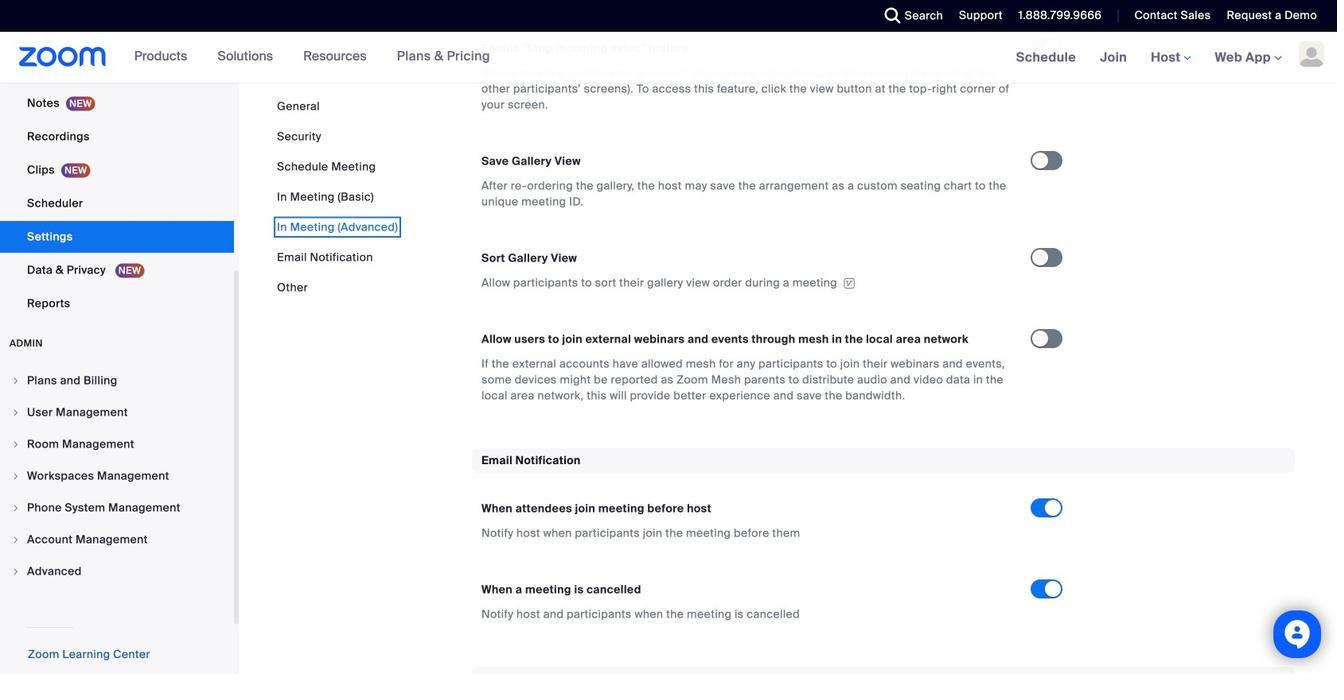 Task type: describe. For each thing, give the bounding box(es) containing it.
6 menu item from the top
[[0, 525, 234, 556]]

7 menu item from the top
[[0, 557, 234, 587]]

4 right image from the top
[[11, 567, 21, 577]]

admin menu menu
[[0, 366, 234, 589]]

product information navigation
[[122, 32, 502, 83]]

1 right image from the top
[[11, 440, 21, 450]]

support version for sort gallery view image
[[841, 278, 857, 289]]



Task type: vqa. For each thing, say whether or not it's contained in the screenshot.
Support at right
no



Task type: locate. For each thing, give the bounding box(es) containing it.
1 menu item from the top
[[0, 366, 234, 396]]

3 right image from the top
[[11, 504, 21, 513]]

menu bar
[[277, 99, 398, 296]]

menu item
[[0, 366, 234, 396], [0, 398, 234, 428], [0, 430, 234, 460], [0, 462, 234, 492], [0, 493, 234, 524], [0, 525, 234, 556], [0, 557, 234, 587]]

personal menu menu
[[0, 0, 234, 322]]

2 vertical spatial right image
[[11, 504, 21, 513]]

2 right image from the top
[[11, 408, 21, 418]]

application
[[482, 275, 1016, 291]]

banner
[[0, 32, 1337, 84]]

right image
[[11, 376, 21, 386], [11, 408, 21, 418], [11, 536, 21, 545], [11, 567, 21, 577]]

meetings navigation
[[1004, 32, 1337, 84]]

profile picture image
[[1299, 41, 1324, 67]]

2 right image from the top
[[11, 472, 21, 482]]

0 vertical spatial right image
[[11, 440, 21, 450]]

2 menu item from the top
[[0, 398, 234, 428]]

4 menu item from the top
[[0, 462, 234, 492]]

side navigation navigation
[[0, 0, 239, 675]]

email notification element
[[472, 449, 1295, 642]]

5 menu item from the top
[[0, 493, 234, 524]]

3 right image from the top
[[11, 536, 21, 545]]

right image
[[11, 440, 21, 450], [11, 472, 21, 482], [11, 504, 21, 513]]

zoom logo image
[[19, 47, 106, 67]]

3 menu item from the top
[[0, 430, 234, 460]]

1 right image from the top
[[11, 376, 21, 386]]

1 vertical spatial right image
[[11, 472, 21, 482]]



